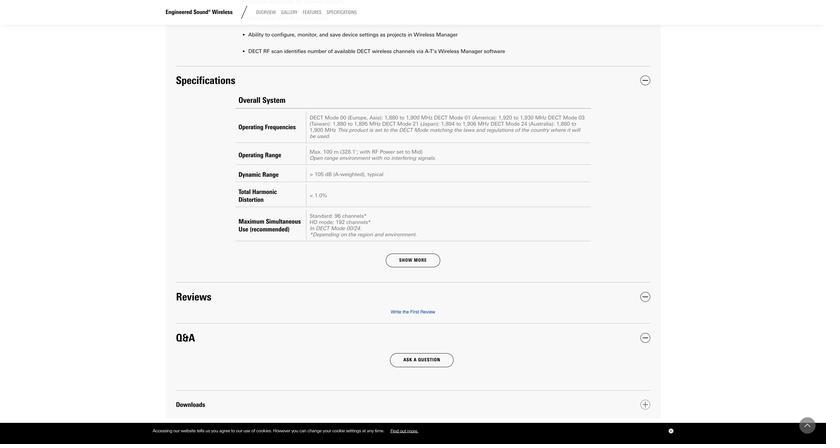 Task type: vqa. For each thing, say whether or not it's contained in the screenshot.
channels
yes



Task type: locate. For each thing, give the bounding box(es) containing it.
(europe,
[[348, 115, 368, 121]]

(america):
[[472, 115, 497, 121]]

and inside standard: 96 channels* hd mode: 192 channels* in dect mode 00/24. *depending on the region and environment.
[[374, 231, 383, 238]]

and
[[319, 32, 328, 38], [476, 127, 485, 133], [374, 231, 383, 238]]

arrow up image
[[805, 423, 810, 428]]

the right on
[[348, 231, 356, 238]]

dect left "21"
[[399, 127, 413, 133]]

cookies.
[[256, 428, 272, 433]]

mid)
[[412, 149, 423, 155]]

wireless right t's
[[438, 48, 459, 54]]

0 horizontal spatial rf
[[263, 48, 270, 54]]

rf left scan
[[263, 48, 270, 54]]

show more button
[[386, 254, 440, 267]]

with left no on the left
[[371, 155, 382, 161]]

features
[[303, 10, 321, 15]]

0 vertical spatial 1,900
[[406, 115, 420, 121]]

0 vertical spatial minus image
[[642, 78, 648, 83]]

mhz up "country"
[[535, 115, 546, 121]]

1,880 left will
[[556, 121, 570, 127]]

maximum
[[239, 217, 264, 225]]

0 vertical spatial and
[[319, 32, 328, 38]]

with left syslog
[[278, 15, 288, 21]]

operating
[[239, 123, 263, 131], [239, 151, 263, 159]]

manager up t's
[[436, 32, 458, 38]]

wireless right "sound®"
[[212, 9, 233, 16]]

you left can
[[291, 428, 298, 433]]

1 minus image from the top
[[642, 78, 648, 83]]

environment
[[339, 155, 370, 161]]

2 horizontal spatial wireless
[[438, 48, 459, 54]]

to right is
[[383, 127, 388, 133]]

signals.
[[418, 155, 436, 161]]

show more
[[399, 257, 427, 263]]

0 horizontal spatial you
[[211, 428, 218, 433]]

settings left as
[[359, 32, 378, 38]]

save
[[330, 32, 341, 38]]

any
[[367, 428, 374, 433]]

1 horizontal spatial rf
[[372, 149, 378, 155]]

wireless
[[372, 48, 392, 54]]

monitor,
[[297, 32, 318, 38]]

settings left at
[[346, 428, 361, 433]]

and right region
[[374, 231, 383, 238]]

1,900 up the "max."
[[310, 127, 323, 133]]

with right (328.1';
[[360, 149, 370, 155]]

number
[[308, 48, 326, 54]]

1 vertical spatial settings
[[346, 428, 361, 433]]

compatible with syslog protocol
[[248, 15, 327, 21]]

1 operating from the top
[[239, 123, 263, 131]]

find
[[390, 428, 399, 433]]

rf left 'power'
[[372, 149, 378, 155]]

scan
[[271, 48, 283, 54]]

00
[[340, 115, 346, 121]]

to left 1,906
[[456, 121, 461, 127]]

1 vertical spatial specifications
[[176, 74, 235, 87]]

standard: 96 channels* hd mode: 192 channels* in dect mode 00/24. *depending on the region and environment.
[[310, 213, 417, 238]]

ask
[[403, 357, 412, 363]]

with
[[278, 15, 288, 21], [360, 149, 370, 155], [371, 155, 382, 161]]

1,880 right (taiwan):
[[333, 121, 346, 127]]

0 horizontal spatial our
[[173, 428, 180, 433]]

dect rf scan identifies number of available dect wireless channels via a-t's wireless manager software
[[248, 48, 505, 54]]

minus image
[[642, 78, 648, 83], [642, 335, 648, 341]]

manager left software
[[461, 48, 482, 54]]

2 minus image from the top
[[642, 335, 648, 341]]

dect up matching
[[434, 115, 448, 121]]

overall system
[[239, 95, 286, 105]]

engineered
[[166, 9, 192, 16]]

manager
[[436, 32, 458, 38], [461, 48, 482, 54]]

to left 24
[[514, 115, 518, 121]]

to inside max. 100 m (328.1'; with rf power set to mid) open range environment with no interfering signals.
[[405, 149, 410, 155]]

the left first
[[403, 309, 409, 315]]

max.
[[310, 149, 322, 155]]

and left save
[[319, 32, 328, 38]]

range for dynamic range
[[262, 171, 279, 178]]

range
[[324, 155, 338, 161]]

mode:
[[319, 219, 334, 225]]

wireless right in
[[414, 32, 435, 38]]

mode
[[325, 115, 339, 121], [449, 115, 463, 121], [563, 115, 577, 121], [397, 121, 411, 127], [506, 121, 520, 127], [414, 127, 428, 133], [331, 225, 345, 231]]

set right 'power'
[[396, 149, 404, 155]]

1 horizontal spatial set
[[396, 149, 404, 155]]

to inside this product is set to the dect mode matching the laws and regulations of the country where it will be used.
[[383, 127, 388, 133]]

you right us
[[211, 428, 218, 433]]

no
[[384, 155, 390, 161]]

2 you from the left
[[291, 428, 298, 433]]

2 horizontal spatial with
[[371, 155, 382, 161]]

set right is
[[375, 127, 382, 133]]

dect right in
[[316, 225, 329, 231]]

> 105 db (a-weighted), typical
[[310, 171, 383, 178]]

our left 'website'
[[173, 428, 180, 433]]

syslog
[[290, 15, 306, 21]]

1 vertical spatial rf
[[372, 149, 378, 155]]

the left 'laws'
[[454, 127, 462, 133]]

0 horizontal spatial set
[[375, 127, 382, 133]]

of right number
[[328, 48, 333, 54]]

more.
[[407, 428, 418, 433]]

used.
[[317, 133, 330, 139]]

channels
[[393, 48, 415, 54]]

mode left "21"
[[397, 121, 411, 127]]

dect
[[248, 48, 262, 54], [357, 48, 370, 54], [310, 115, 323, 121], [434, 115, 448, 121], [548, 115, 562, 121], [382, 121, 396, 127], [491, 121, 504, 127], [399, 127, 413, 133], [316, 225, 329, 231]]

dect mode 00 (europe, asia): 1,880 to 1,900 mhz dect mode 01 (america): 1,920 to 1,930 mhz dect mode 03 (taiwan): 1,880 to 1,895 mhz dect mode 21 (japan): 1,894 to 1,906 mhz dect mode 24 (australia): 1,880 to 1,900 mhz
[[310, 115, 585, 133]]

and right 'laws'
[[476, 127, 485, 133]]

you
[[211, 428, 218, 433], [291, 428, 298, 433]]

of inside this product is set to the dect mode matching the laws and regulations of the country where it will be used.
[[515, 127, 520, 133]]

ask a question button
[[390, 353, 454, 367]]

this product is set to the dect mode matching the laws and regulations of the country where it will be used.
[[310, 127, 580, 139]]

0 vertical spatial set
[[375, 127, 382, 133]]

can
[[299, 428, 306, 433]]

1 vertical spatial 1,900
[[310, 127, 323, 133]]

wireless
[[212, 9, 233, 16], [414, 32, 435, 38], [438, 48, 459, 54]]

minus image
[[642, 294, 648, 300]]

0 vertical spatial range
[[265, 151, 281, 159]]

1 vertical spatial of
[[515, 127, 520, 133]]

harmonic
[[252, 188, 277, 196]]

is
[[369, 127, 373, 133]]

website
[[181, 428, 196, 433]]

plus image
[[642, 402, 648, 408]]

(a-
[[333, 171, 340, 178]]

1 vertical spatial range
[[262, 171, 279, 178]]

1 vertical spatial and
[[476, 127, 485, 133]]

1 vertical spatial manager
[[461, 48, 482, 54]]

range up dynamic range on the top left of page
[[265, 151, 281, 159]]

range
[[265, 151, 281, 159], [262, 171, 279, 178]]

mode left matching
[[414, 127, 428, 133]]

minus image for specifications
[[642, 78, 648, 83]]

1 horizontal spatial manager
[[461, 48, 482, 54]]

operating up 'dynamic'
[[239, 151, 263, 159]]

0 vertical spatial settings
[[359, 32, 378, 38]]

1 horizontal spatial specifications
[[327, 10, 357, 15]]

1 horizontal spatial you
[[291, 428, 298, 433]]

1,900 left (japan):
[[406, 115, 420, 121]]

2 operating from the top
[[239, 151, 263, 159]]

operating for operating frequencies
[[239, 123, 263, 131]]

of left 24
[[515, 127, 520, 133]]

0 horizontal spatial wireless
[[212, 9, 233, 16]]

2 horizontal spatial and
[[476, 127, 485, 133]]

reviews
[[176, 290, 211, 303]]

1 vertical spatial wireless
[[414, 32, 435, 38]]

< 1.0%
[[310, 193, 327, 199]]

range up the harmonic
[[262, 171, 279, 178]]

2 vertical spatial of
[[251, 428, 255, 433]]

interfering
[[391, 155, 416, 161]]

0 horizontal spatial 1,880
[[333, 121, 346, 127]]

of right 'use'
[[251, 428, 255, 433]]

sound®
[[193, 9, 211, 16]]

our left 'use'
[[236, 428, 242, 433]]

2 our from the left
[[236, 428, 242, 433]]

1,880 right the asia):
[[385, 115, 398, 121]]

1 horizontal spatial our
[[236, 428, 242, 433]]

24
[[521, 121, 527, 127]]

available
[[334, 48, 355, 54]]

mhz right 1,895
[[369, 121, 381, 127]]

1 horizontal spatial of
[[328, 48, 333, 54]]

mode down 96
[[331, 225, 345, 231]]

2 vertical spatial wireless
[[438, 48, 459, 54]]

1,900
[[406, 115, 420, 121], [310, 127, 323, 133]]

distortion
[[239, 196, 264, 203]]

1 vertical spatial minus image
[[642, 335, 648, 341]]

channels*
[[342, 213, 367, 219], [346, 219, 371, 225]]

t's
[[430, 48, 437, 54]]

0 horizontal spatial 1,900
[[310, 127, 323, 133]]

1 you from the left
[[211, 428, 218, 433]]

2 horizontal spatial of
[[515, 127, 520, 133]]

dect right is
[[382, 121, 396, 127]]

0 vertical spatial manager
[[436, 32, 458, 38]]

1 horizontal spatial and
[[374, 231, 383, 238]]

dect down ability
[[248, 48, 262, 54]]

the inside standard: 96 channels* hd mode: 192 channels* in dect mode 00/24. *depending on the region and environment.
[[348, 231, 356, 238]]

tells
[[197, 428, 204, 433]]

*depending
[[310, 231, 339, 238]]

1 horizontal spatial wireless
[[414, 32, 435, 38]]

1 vertical spatial set
[[396, 149, 404, 155]]

0 vertical spatial operating
[[239, 123, 263, 131]]

laws
[[463, 127, 474, 133]]

protocol
[[307, 15, 327, 21]]

device
[[342, 32, 358, 38]]

to left mid)
[[405, 149, 410, 155]]

1,895
[[354, 121, 368, 127]]

(australia):
[[529, 121, 555, 127]]

engineered sound® wireless
[[166, 9, 233, 16]]

2 vertical spatial and
[[374, 231, 383, 238]]

operating down overall
[[239, 123, 263, 131]]

dect left the wireless
[[357, 48, 370, 54]]

power
[[380, 149, 395, 155]]

dect up be
[[310, 115, 323, 121]]

(japan):
[[420, 121, 440, 127]]

1 vertical spatial operating
[[239, 151, 263, 159]]

in
[[310, 225, 314, 231]]



Task type: describe. For each thing, give the bounding box(es) containing it.
cookie
[[332, 428, 345, 433]]

ability to configure, monitor, and save device settings as projects in wireless manager
[[248, 32, 458, 38]]

1 horizontal spatial 1,900
[[406, 115, 420, 121]]

dect inside this product is set to the dect mode matching the laws and regulations of the country where it will be used.
[[399, 127, 413, 133]]

divider line image
[[238, 6, 251, 19]]

ability
[[248, 32, 264, 38]]

mode left 24
[[506, 121, 520, 127]]

this
[[338, 127, 347, 133]]

find out more.
[[390, 428, 418, 433]]

21
[[413, 121, 419, 127]]

1 our from the left
[[173, 428, 180, 433]]

channels* up 00/24.
[[342, 213, 367, 219]]

maximum simultaneous use (recommended)
[[239, 217, 301, 233]]

via
[[416, 48, 423, 54]]

1,920
[[499, 115, 512, 121]]

dynamic range
[[239, 171, 279, 178]]

0 vertical spatial wireless
[[212, 9, 233, 16]]

typical
[[367, 171, 383, 178]]

projects
[[387, 32, 406, 38]]

rf inside max. 100 m (328.1'; with rf power set to mid) open range environment with no interfering signals.
[[372, 149, 378, 155]]

on
[[341, 231, 347, 238]]

dynamic
[[239, 171, 261, 178]]

q&a
[[176, 331, 195, 344]]

mhz right "21"
[[421, 115, 432, 121]]

to left "21"
[[400, 115, 404, 121]]

the right is
[[390, 127, 397, 133]]

to right agree
[[231, 428, 235, 433]]

operating range
[[239, 151, 281, 159]]

system
[[262, 95, 286, 105]]

standard:
[[310, 213, 333, 219]]

at
[[362, 428, 366, 433]]

write the first review
[[391, 309, 435, 315]]

mode left 00
[[325, 115, 339, 121]]

0 horizontal spatial and
[[319, 32, 328, 38]]

mode inside standard: 96 channels* hd mode: 192 channels* in dect mode 00/24. *depending on the region and environment.
[[331, 225, 345, 231]]

will
[[572, 127, 580, 133]]

region
[[357, 231, 373, 238]]

0 horizontal spatial of
[[251, 428, 255, 433]]

mhz right 1,906
[[478, 121, 489, 127]]

01
[[465, 115, 471, 121]]

mode left 01
[[449, 115, 463, 121]]

us
[[205, 428, 210, 433]]

03
[[579, 115, 585, 121]]

to right ability
[[265, 32, 270, 38]]

cross image
[[669, 430, 672, 432]]

first
[[410, 309, 419, 315]]

product
[[349, 127, 368, 133]]

total harmonic distortion
[[239, 188, 277, 203]]

dect up where
[[548, 115, 562, 121]]

more
[[414, 257, 427, 263]]

dect left 24
[[491, 121, 504, 127]]

as
[[380, 32, 385, 38]]

to right 00
[[348, 121, 353, 127]]

0 vertical spatial of
[[328, 48, 333, 54]]

your
[[323, 428, 331, 433]]

set inside this product is set to the dect mode matching the laws and regulations of the country where it will be used.
[[375, 127, 382, 133]]

change
[[307, 428, 322, 433]]

dect inside standard: 96 channels* hd mode: 192 channels* in dect mode 00/24. *depending on the region and environment.
[[316, 225, 329, 231]]

1 horizontal spatial with
[[360, 149, 370, 155]]

be
[[310, 133, 316, 139]]

minus image for q&a
[[642, 335, 648, 341]]

identifies
[[284, 48, 306, 54]]

accessing our website tells us you agree to our use of cookies. however you can change your cookie settings at any time.
[[153, 428, 386, 433]]

mhz left this
[[325, 127, 336, 133]]

asia):
[[369, 115, 383, 121]]

write
[[391, 309, 401, 315]]

0 horizontal spatial specifications
[[176, 74, 235, 87]]

accessing
[[153, 428, 172, 433]]

1,930
[[520, 115, 534, 121]]

out
[[400, 428, 406, 433]]

0 vertical spatial rf
[[263, 48, 270, 54]]

0 horizontal spatial manager
[[436, 32, 458, 38]]

mode left the '03'
[[563, 115, 577, 121]]

(recommended)
[[250, 225, 290, 233]]

weighted),
[[340, 171, 366, 178]]

db
[[325, 171, 332, 178]]

review
[[420, 309, 435, 315]]

1,906
[[463, 121, 476, 127]]

downloads
[[176, 401, 205, 409]]

mode inside this product is set to the dect mode matching the laws and regulations of the country where it will be used.
[[414, 127, 428, 133]]

write the first review link
[[391, 309, 435, 315]]

to right it
[[571, 121, 576, 127]]

0 horizontal spatial with
[[278, 15, 288, 21]]

0 vertical spatial specifications
[[327, 10, 357, 15]]

gallery
[[281, 10, 298, 15]]

time.
[[375, 428, 384, 433]]

frequencies
[[265, 123, 296, 131]]

96
[[335, 213, 341, 219]]

question
[[418, 357, 440, 363]]

the down 1,930
[[521, 127, 529, 133]]

country
[[531, 127, 549, 133]]

software
[[484, 48, 505, 54]]

regulations
[[486, 127, 513, 133]]

open
[[310, 155, 323, 161]]

192
[[336, 219, 345, 225]]

1 horizontal spatial 1,880
[[385, 115, 398, 121]]

operating frequencies
[[239, 123, 296, 131]]

set inside max. 100 m (328.1'; with rf power set to mid) open range environment with no interfering signals.
[[396, 149, 404, 155]]

channels* up region
[[346, 219, 371, 225]]

overview
[[256, 10, 276, 15]]

operating for operating range
[[239, 151, 263, 159]]

range for operating range
[[265, 151, 281, 159]]

a
[[414, 357, 417, 363]]

and inside this product is set to the dect mode matching the laws and regulations of the country where it will be used.
[[476, 127, 485, 133]]

simultaneous
[[266, 217, 301, 225]]

a-
[[425, 48, 430, 54]]

2 horizontal spatial 1,880
[[556, 121, 570, 127]]

>
[[310, 171, 313, 178]]

hd
[[310, 219, 317, 225]]

compatible
[[248, 15, 276, 21]]

it
[[567, 127, 570, 133]]

where
[[551, 127, 566, 133]]

100
[[323, 149, 332, 155]]

overall
[[239, 95, 260, 105]]



